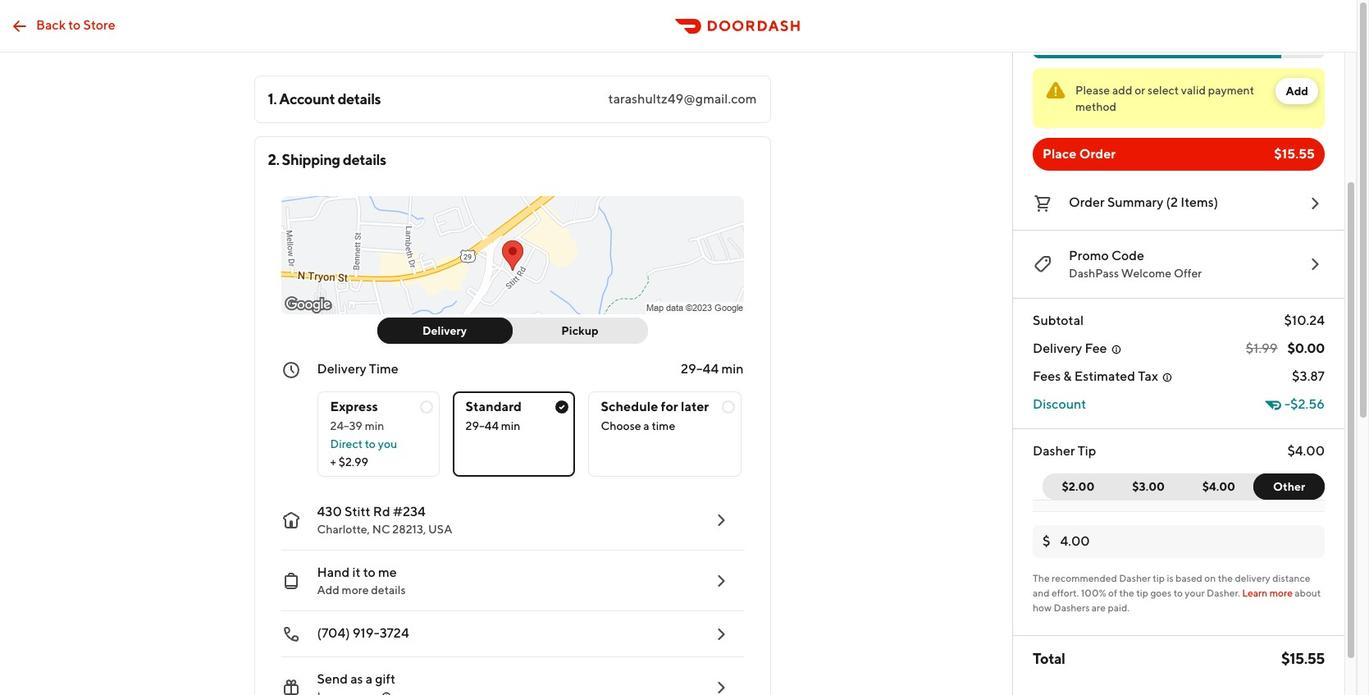 Task type: vqa. For each thing, say whether or not it's contained in the screenshot.
$$ • Opens daily, Lunch at the bottom of page
no



Task type: describe. For each thing, give the bounding box(es) containing it.
$0.00
[[1288, 341, 1326, 356]]

none radio containing standard
[[453, 392, 575, 477]]

as
[[351, 671, 363, 687]]

430
[[317, 504, 342, 520]]

28213,
[[393, 523, 426, 536]]

based
[[1176, 572, 1203, 584]]

min inside radio
[[501, 419, 521, 433]]

1 horizontal spatial tip
[[1154, 572, 1166, 584]]

to inside 24–39 min direct to you + $2.99
[[365, 438, 376, 451]]

offer
[[1175, 267, 1203, 280]]

2 horizontal spatial min
[[722, 361, 744, 377]]

subtotal
[[1033, 313, 1085, 328]]

me
[[378, 565, 397, 580]]

about how dashers are paid.
[[1033, 587, 1322, 614]]

is
[[1168, 572, 1174, 584]]

more inside hand it to me add more details
[[342, 584, 369, 597]]

2 horizontal spatial delivery
[[1033, 341, 1083, 356]]

430 stitt rd #234 charlotte,  nc 28213,  usa
[[317, 504, 453, 536]]

0 vertical spatial the
[[1219, 572, 1234, 584]]

promo
[[1070, 248, 1110, 263]]

1 horizontal spatial 29–44
[[681, 361, 719, 377]]

a inside send as a gift button
[[366, 671, 373, 687]]

29–44 min inside radio
[[466, 419, 521, 433]]

total
[[1033, 650, 1066, 667]]

Other button
[[1254, 474, 1326, 500]]

place order
[[1043, 146, 1117, 162]]

dasher inside the recommended dasher tip is based on the delivery distance and effort. 100% of the tip goes to your dasher.
[[1120, 572, 1152, 584]]

$2.00 button
[[1043, 474, 1115, 500]]

option group containing express
[[317, 378, 744, 477]]

0 vertical spatial order
[[1080, 146, 1117, 162]]

&
[[1064, 369, 1073, 384]]

0 vertical spatial $15.55
[[1275, 146, 1316, 162]]

tax
[[1139, 369, 1159, 384]]

1. account
[[268, 90, 335, 108]]

add
[[1113, 84, 1133, 97]]

send
[[317, 671, 348, 687]]

your
[[1186, 587, 1206, 599]]

Pickup radio
[[503, 318, 648, 344]]

-$2.56
[[1286, 396, 1326, 412]]

learn more link
[[1243, 587, 1294, 599]]

items)
[[1181, 195, 1219, 210]]

0 vertical spatial dasher
[[1033, 443, 1076, 459]]

1 horizontal spatial more
[[1270, 587, 1294, 599]]

paid.
[[1108, 602, 1130, 614]]

hand
[[317, 565, 350, 580]]

details for 1. account details
[[338, 90, 381, 108]]

2. shipping details
[[268, 151, 386, 168]]

valid
[[1182, 84, 1207, 97]]

delivery
[[1236, 572, 1271, 584]]

0 horizontal spatial delivery
[[317, 361, 367, 377]]

estimated
[[1075, 369, 1136, 384]]

fee
[[1085, 341, 1108, 356]]

please add or select valid payment method
[[1076, 84, 1255, 113]]

tip amount option group
[[1043, 474, 1326, 500]]

3724
[[380, 625, 409, 641]]

rd
[[373, 504, 391, 520]]

time
[[369, 361, 399, 377]]

$3.00 button
[[1114, 474, 1185, 500]]

$
[[1043, 534, 1051, 549]]

code
[[1112, 248, 1145, 263]]

919-
[[353, 625, 380, 641]]

payment
[[1209, 84, 1255, 97]]

select
[[1148, 84, 1180, 97]]

other
[[1274, 480, 1306, 493]]

(2
[[1167, 195, 1179, 210]]

$10.24
[[1285, 313, 1326, 328]]

status containing please add or select valid payment method
[[1033, 68, 1326, 128]]

add inside add button
[[1287, 85, 1309, 98]]

$3.00
[[1133, 480, 1166, 493]]

24–39
[[330, 419, 363, 433]]

later
[[681, 399, 709, 415]]

nc
[[372, 523, 390, 536]]

how
[[1033, 602, 1052, 614]]

goes
[[1151, 587, 1172, 599]]

dasher.
[[1207, 587, 1241, 599]]

time
[[652, 419, 676, 433]]

details inside hand it to me add more details
[[371, 584, 406, 597]]

or
[[1135, 84, 1146, 97]]

promo code dashpass welcome offer
[[1070, 248, 1203, 280]]

are
[[1092, 602, 1107, 614]]

$4.00 button
[[1184, 474, 1265, 500]]

and
[[1033, 587, 1050, 599]]



Task type: locate. For each thing, give the bounding box(es) containing it.
1 horizontal spatial dasher
[[1120, 572, 1152, 584]]

0 horizontal spatial tip
[[1137, 587, 1149, 599]]

$3.87
[[1293, 369, 1326, 384]]

the recommended dasher tip is based on the delivery distance and effort. 100% of the tip goes to your dasher.
[[1033, 572, 1311, 599]]

distance
[[1273, 572, 1311, 584]]

1 horizontal spatial min
[[501, 419, 521, 433]]

$15.55 down about
[[1282, 650, 1326, 667]]

1 vertical spatial add
[[317, 584, 340, 597]]

pickup
[[562, 324, 599, 337]]

29–44
[[681, 361, 719, 377], [466, 419, 499, 433]]

a left time
[[644, 419, 650, 433]]

0 vertical spatial add
[[1287, 85, 1309, 98]]

Other tip amount text field
[[1061, 533, 1316, 551]]

1 vertical spatial dasher
[[1120, 572, 1152, 584]]

to left you
[[365, 438, 376, 451]]

the right of
[[1120, 587, 1135, 599]]

2 vertical spatial details
[[371, 584, 406, 597]]

to
[[68, 17, 81, 32], [365, 438, 376, 451], [363, 565, 376, 580], [1174, 587, 1184, 599]]

0 vertical spatial tip
[[1154, 572, 1166, 584]]

a
[[644, 419, 650, 433], [366, 671, 373, 687]]

1 vertical spatial 29–44
[[466, 419, 499, 433]]

back
[[36, 17, 66, 32]]

29–44 up later in the bottom of the page
[[681, 361, 719, 377]]

gift
[[375, 671, 396, 687]]

0 vertical spatial delivery
[[423, 324, 467, 337]]

on
[[1205, 572, 1217, 584]]

dasher up goes
[[1120, 572, 1152, 584]]

delivery
[[423, 324, 467, 337], [1033, 341, 1083, 356], [317, 361, 367, 377]]

1 vertical spatial $15.55
[[1282, 650, 1326, 667]]

dasher left tip
[[1033, 443, 1076, 459]]

fees & estimated
[[1033, 369, 1136, 384]]

usa
[[429, 523, 453, 536]]

choose a time
[[601, 419, 676, 433]]

(704)
[[317, 625, 350, 641]]

to right back
[[68, 17, 81, 32]]

0 horizontal spatial add
[[317, 584, 340, 597]]

1 vertical spatial delivery
[[1033, 341, 1083, 356]]

effort.
[[1052, 587, 1080, 599]]

standard
[[466, 399, 522, 415]]

min inside 24–39 min direct to you + $2.99
[[365, 419, 384, 433]]

add button
[[1277, 78, 1319, 104]]

0 horizontal spatial $4.00
[[1203, 480, 1236, 493]]

29–44 min up later in the bottom of the page
[[681, 361, 744, 377]]

to inside the back to store link
[[68, 17, 81, 32]]

$15.55 down add button
[[1275, 146, 1316, 162]]

tip left is
[[1154, 572, 1166, 584]]

to inside hand it to me add more details
[[363, 565, 376, 580]]

a right as
[[366, 671, 373, 687]]

welcome
[[1122, 267, 1172, 280]]

None radio
[[453, 392, 575, 477]]

back to store
[[36, 17, 115, 32]]

1 vertical spatial $4.00
[[1203, 480, 1236, 493]]

you
[[378, 438, 397, 451]]

None radio
[[317, 392, 440, 477], [588, 392, 742, 477], [317, 392, 440, 477], [588, 392, 742, 477]]

store
[[83, 17, 115, 32]]

more down distance
[[1270, 587, 1294, 599]]

add right payment
[[1287, 85, 1309, 98]]

details for 2. shipping details
[[343, 151, 386, 168]]

+
[[330, 456, 336, 469]]

it
[[352, 565, 361, 580]]

-
[[1286, 396, 1291, 412]]

1 vertical spatial details
[[343, 151, 386, 168]]

dasher
[[1033, 443, 1076, 459], [1120, 572, 1152, 584]]

1. account details
[[268, 90, 381, 108]]

0 horizontal spatial 29–44 min
[[466, 419, 521, 433]]

to right it
[[363, 565, 376, 580]]

tip left goes
[[1137, 587, 1149, 599]]

2. shipping
[[268, 151, 340, 168]]

24–39 min direct to you + $2.99
[[330, 419, 397, 469]]

status
[[1033, 68, 1326, 128]]

add down hand
[[317, 584, 340, 597]]

0 vertical spatial details
[[338, 90, 381, 108]]

29–44 min down standard
[[466, 419, 521, 433]]

0 horizontal spatial a
[[366, 671, 373, 687]]

0 horizontal spatial dasher
[[1033, 443, 1076, 459]]

option group
[[317, 378, 744, 477]]

add
[[1287, 85, 1309, 98], [317, 584, 340, 597]]

Delivery radio
[[377, 318, 513, 344]]

1 vertical spatial order
[[1070, 195, 1105, 210]]

$4.00 inside button
[[1203, 480, 1236, 493]]

1 horizontal spatial delivery
[[423, 324, 467, 337]]

send as a gift
[[317, 671, 396, 687]]

order inside button
[[1070, 195, 1105, 210]]

0 vertical spatial 29–44 min
[[681, 361, 744, 377]]

more
[[342, 584, 369, 597], [1270, 587, 1294, 599]]

dasher tip
[[1033, 443, 1097, 459]]

$2.56
[[1291, 396, 1326, 412]]

1 horizontal spatial add
[[1287, 85, 1309, 98]]

recommended
[[1052, 572, 1118, 584]]

2 vertical spatial delivery
[[317, 361, 367, 377]]

order summary (2 items) button
[[1033, 190, 1326, 217]]

please
[[1076, 84, 1111, 97]]

charlotte,
[[317, 523, 370, 536]]

stitt
[[345, 504, 371, 520]]

1 horizontal spatial 29–44 min
[[681, 361, 744, 377]]

29–44 min
[[681, 361, 744, 377], [466, 419, 521, 433]]

delivery time
[[317, 361, 399, 377]]

order summary (2 items)
[[1070, 195, 1219, 210]]

0 vertical spatial $4.00
[[1288, 443, 1326, 459]]

1 vertical spatial the
[[1120, 587, 1135, 599]]

discount
[[1033, 396, 1087, 412]]

for
[[661, 399, 679, 415]]

to left your
[[1174, 587, 1184, 599]]

learn more
[[1243, 587, 1294, 599]]

1 vertical spatial tip
[[1137, 587, 1149, 599]]

$4.00 up other at the right bottom
[[1288, 443, 1326, 459]]

about
[[1296, 587, 1322, 599]]

hand it to me add more details
[[317, 565, 406, 597]]

0 horizontal spatial more
[[342, 584, 369, 597]]

dashers
[[1054, 602, 1090, 614]]

0 horizontal spatial min
[[365, 419, 384, 433]]

order
[[1080, 146, 1117, 162], [1070, 195, 1105, 210]]

delivery or pickup selector option group
[[377, 318, 648, 344]]

tarashultz49@gmail.com
[[609, 91, 757, 107]]

direct
[[330, 438, 363, 451]]

1 vertical spatial a
[[366, 671, 373, 687]]

the
[[1219, 572, 1234, 584], [1120, 587, 1135, 599]]

to inside the recommended dasher tip is based on the delivery distance and effort. 100% of the tip goes to your dasher.
[[1174, 587, 1184, 599]]

1 horizontal spatial $4.00
[[1288, 443, 1326, 459]]

add inside hand it to me add more details
[[317, 584, 340, 597]]

(704) 919-3724 button
[[268, 612, 744, 657]]

order left summary at the right
[[1070, 195, 1105, 210]]

details right 1. account
[[338, 90, 381, 108]]

$4.00 up other tip amount text field
[[1203, 480, 1236, 493]]

details down me
[[371, 584, 406, 597]]

more down it
[[342, 584, 369, 597]]

tip
[[1154, 572, 1166, 584], [1137, 587, 1149, 599]]

fees
[[1033, 369, 1061, 384]]

the up dasher.
[[1219, 572, 1234, 584]]

order right place
[[1080, 146, 1117, 162]]

delivery inside radio
[[423, 324, 467, 337]]

$2.99
[[339, 456, 369, 469]]

express
[[330, 399, 378, 415]]

0 horizontal spatial the
[[1120, 587, 1135, 599]]

1 horizontal spatial the
[[1219, 572, 1234, 584]]

summary
[[1108, 195, 1164, 210]]

0 horizontal spatial 29–44
[[466, 419, 499, 433]]

29–44 down standard
[[466, 419, 499, 433]]

0 vertical spatial a
[[644, 419, 650, 433]]

0 vertical spatial 29–44
[[681, 361, 719, 377]]

1 horizontal spatial a
[[644, 419, 650, 433]]

of
[[1109, 587, 1118, 599]]

100%
[[1082, 587, 1107, 599]]

1 vertical spatial 29–44 min
[[466, 419, 521, 433]]

dashpass
[[1070, 267, 1120, 280]]

details right 2. shipping
[[343, 151, 386, 168]]

$2.00
[[1063, 480, 1095, 493]]

schedule for later
[[601, 399, 709, 415]]

$1.99
[[1247, 341, 1279, 356]]

send as a gift button
[[268, 657, 744, 695]]

back to store link
[[0, 9, 125, 42]]

tip
[[1078, 443, 1097, 459]]

details
[[338, 90, 381, 108], [343, 151, 386, 168], [371, 584, 406, 597]]

a inside option group
[[644, 419, 650, 433]]

choose
[[601, 419, 642, 433]]

method
[[1076, 100, 1117, 113]]



